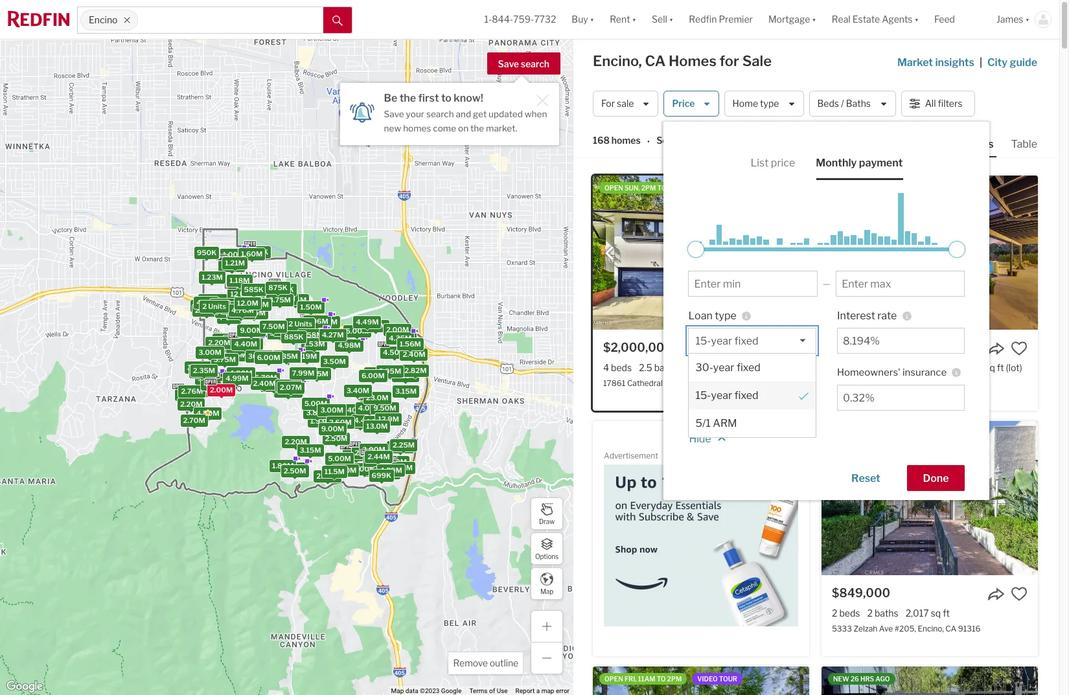 Task type: locate. For each thing, give the bounding box(es) containing it.
beds right the 5 on the bottom right
[[840, 362, 861, 373]]

|
[[980, 56, 982, 69]]

open left fri,
[[605, 675, 623, 683]]

3.10m down "585k"
[[247, 300, 269, 309]]

favorite button image up 0.44 acre (lot) in the bottom right of the page
[[782, 340, 799, 357]]

3.50m up 5.95m
[[323, 357, 346, 366]]

30-
[[696, 362, 713, 374]]

error
[[556, 687, 570, 695]]

▾ for sell ▾
[[669, 14, 673, 25]]

photo of 16551 calneva dr, encino, ca 91436 image
[[822, 176, 1038, 330]]

0 horizontal spatial 2.70m
[[183, 416, 205, 425]]

2.20m up 5.75m
[[208, 338, 230, 347]]

1 vertical spatial 15-year fixed
[[696, 389, 758, 402]]

price
[[672, 98, 695, 109]]

search inside save search button
[[521, 58, 549, 69]]

1 ▾ from the left
[[590, 14, 594, 25]]

▾ right james
[[1025, 14, 1030, 25]]

1.80m
[[272, 461, 293, 470]]

2.00m up 3.30m
[[187, 363, 210, 372]]

1 vertical spatial type
[[715, 310, 737, 322]]

2.16m
[[215, 335, 236, 344]]

9.00m up the 3.19m
[[240, 326, 263, 335]]

2 units
[[200, 295, 224, 305], [223, 298, 247, 307], [193, 302, 216, 311], [202, 302, 226, 311], [194, 306, 218, 315], [288, 319, 312, 328]]

15-year fixed up 30-year fixed
[[696, 335, 758, 347]]

1 vertical spatial 7.50m
[[334, 466, 356, 475]]

885k
[[284, 332, 303, 342]]

▾ right rent
[[632, 14, 636, 25]]

the
[[400, 92, 416, 104], [470, 123, 484, 133]]

1 vertical spatial 15-
[[696, 389, 711, 402]]

15- down down on the right bottom of page
[[696, 389, 711, 402]]

1 horizontal spatial map
[[540, 587, 553, 595]]

3.40m up 4.45m
[[340, 406, 363, 415]]

3.10m up 10.9m
[[345, 450, 367, 460]]

899k
[[212, 300, 232, 309]]

favorite button image
[[1011, 586, 1028, 603]]

1 horizontal spatial 9.00m
[[321, 424, 344, 433]]

2 15-year fixed from the top
[[696, 389, 758, 402]]

previous button image
[[603, 247, 616, 260]]

save inside the save your search and get updated when new homes come on the market.
[[384, 109, 404, 119]]

search down 7732 on the top of the page
[[521, 58, 549, 69]]

0 vertical spatial 6.00m
[[257, 353, 280, 362]]

91316 down 30-year fixed
[[715, 379, 738, 388]]

1 horizontal spatial 7.50m
[[334, 466, 356, 475]]

1 vertical spatial 6.00m
[[361, 371, 384, 380]]

▾ inside "dropdown button"
[[915, 14, 919, 25]]

4 for 4 beds
[[603, 362, 609, 373]]

beds for $849,000
[[839, 608, 860, 619]]

0 horizontal spatial the
[[400, 92, 416, 104]]

ft right '2,017'
[[943, 608, 950, 619]]

ft left 0.44
[[724, 362, 731, 373]]

for sale button
[[593, 91, 659, 117]]

map inside button
[[540, 587, 553, 595]]

1 horizontal spatial 2.20m
[[208, 338, 230, 347]]

2 baths
[[867, 608, 898, 619]]

▾ for mortgage ▾
[[812, 14, 816, 25]]

2 horizontal spatial 3.50m
[[323, 357, 346, 366]]

0 vertical spatial search
[[521, 58, 549, 69]]

2 open from the top
[[605, 675, 623, 683]]

875k
[[268, 283, 287, 292]]

0 horizontal spatial 11.5m
[[324, 467, 344, 476]]

2pm right 11am
[[667, 675, 682, 683]]

1 vertical spatial open
[[605, 675, 623, 683]]

buy ▾ button
[[564, 0, 602, 39]]

8.50m
[[391, 369, 414, 378]]

agents
[[882, 14, 913, 25]]

advertisement
[[604, 451, 658, 461]]

3.30m
[[197, 374, 220, 383]]

▾ for rent ▾
[[632, 14, 636, 25]]

800k
[[274, 285, 294, 294]]

0 vertical spatial 15-year fixed
[[696, 335, 758, 347]]

1 horizontal spatial search
[[521, 58, 549, 69]]

0 vertical spatial 91316
[[715, 379, 738, 388]]

photo of 5333 zelzah ave #205, encino, ca 91316 image
[[822, 421, 1038, 575]]

5 beds
[[832, 362, 861, 373]]

2.38m
[[315, 317, 337, 326]]

save down 844-
[[498, 58, 519, 69]]

2.5
[[639, 362, 652, 373]]

3.00m left 2.93m
[[282, 464, 305, 473]]

1 vertical spatial 2.20m
[[180, 400, 202, 409]]

0 vertical spatial 5.50m
[[229, 308, 252, 317]]

3.15m down the 1.93m at the left
[[299, 446, 321, 455]]

1 vertical spatial fixed
[[737, 362, 761, 374]]

6 ▾ from the left
[[1025, 14, 1030, 25]]

4.99m
[[225, 374, 248, 383]]

#205,
[[895, 624, 916, 634]]

favorite button checkbox
[[782, 340, 799, 357], [1011, 586, 1028, 603]]

2.60m down '1.95m' on the bottom left
[[329, 418, 351, 427]]

0 horizontal spatial 4.70m
[[231, 306, 254, 315]]

submit search image
[[332, 15, 343, 26]]

699k
[[371, 471, 391, 480]]

4.50m up "1.53m"
[[302, 326, 325, 335]]

2.00m down 3.30m
[[210, 386, 232, 395]]

type for loan type
[[715, 310, 737, 322]]

0.44
[[738, 362, 758, 373]]

year inside 15-year fixed element
[[711, 389, 732, 402]]

search up "come"
[[426, 109, 454, 119]]

4.15m down 875k
[[274, 294, 295, 303]]

ft for $2,930,000
[[946, 362, 953, 373]]

2.50m left 2.93m
[[283, 466, 306, 475]]

2.00m up the 1.56m
[[386, 325, 409, 334]]

map down the options on the bottom
[[540, 587, 553, 595]]

1 horizontal spatial 4.70m
[[362, 401, 385, 410]]

▾ right sell
[[669, 14, 673, 25]]

3.80m down 5.95m
[[306, 408, 329, 418]]

7732
[[534, 14, 556, 25]]

©2023
[[420, 687, 440, 695]]

1 vertical spatial to
[[657, 675, 666, 683]]

1 vertical spatial 3.10m
[[345, 450, 367, 460]]

0 horizontal spatial type
[[715, 310, 737, 322]]

1 15-year fixed from the top
[[696, 335, 758, 347]]

list box containing 15-year fixed
[[688, 328, 816, 438]]

favorite button image for $2,930,000
[[1011, 340, 1028, 357]]

1 horizontal spatial payment
[[859, 157, 903, 169]]

91436
[[939, 379, 963, 388]]

4.50m down 7.99m
[[278, 381, 301, 390]]

when
[[525, 109, 547, 119]]

0 vertical spatial 2.60m
[[329, 418, 351, 427]]

670k
[[222, 308, 241, 317]]

3 ▾ from the left
[[669, 14, 673, 25]]

type inside button
[[760, 98, 779, 109]]

1 horizontal spatial the
[[470, 123, 484, 133]]

5.50m up 9.35m
[[269, 329, 292, 338]]

3.50m down the 3.19m
[[224, 351, 246, 360]]

save inside button
[[498, 58, 519, 69]]

1.60m
[[241, 249, 262, 258], [365, 456, 387, 465]]

1 horizontal spatial 1.60m
[[365, 456, 387, 465]]

ago
[[876, 675, 890, 683]]

▾ right mortgage
[[812, 14, 816, 25]]

1 horizontal spatial 3.80m
[[306, 408, 329, 418]]

beds up 5333
[[839, 608, 860, 619]]

favorite button checkbox for $2,000,000
[[782, 340, 799, 357]]

sq for $2,930,000
[[934, 362, 944, 373]]

3.15m down 4.80m at the bottom left of the page
[[213, 379, 234, 388]]

to for 11am
[[657, 675, 666, 683]]

11.5m up 23.0m
[[366, 369, 386, 378]]

1 horizontal spatial favorite button image
[[1011, 340, 1028, 357]]

5.70m
[[254, 373, 277, 382]]

—
[[823, 278, 831, 289]]

1 (lot) from the left
[[781, 362, 797, 373]]

3.15m down the 7.28m
[[395, 386, 416, 396]]

favorite button image
[[782, 340, 799, 357], [1011, 340, 1028, 357]]

guide
[[1010, 56, 1037, 69]]

0 horizontal spatial 9.00m
[[240, 326, 263, 335]]

0 horizontal spatial (lot)
[[781, 362, 797, 373]]

beds / baths
[[817, 98, 871, 109]]

6.00m
[[257, 353, 280, 362], [361, 371, 384, 380]]

1.60m up 1.85m
[[241, 249, 262, 258]]

1 open from the top
[[605, 184, 623, 192]]

0 vertical spatial 2.40m
[[402, 350, 425, 359]]

map
[[540, 587, 553, 595], [391, 687, 404, 695]]

feed
[[934, 14, 955, 25]]

1 vertical spatial 2.00m
[[187, 363, 210, 372]]

2 favorite button image from the left
[[1011, 340, 1028, 357]]

3.50m down 875k
[[253, 294, 275, 303]]

0 vertical spatial 3.10m
[[247, 300, 269, 309]]

(lot) right acre
[[781, 362, 797, 373]]

2.40m down the 1.56m
[[402, 350, 425, 359]]

sale
[[742, 52, 772, 69]]

4.40m up 30.0m
[[234, 339, 257, 348]]

the right be
[[400, 92, 416, 104]]

3.40m up the 4.00m
[[346, 386, 369, 395]]

1 vertical spatial 91316
[[958, 624, 981, 634]]

  text field down dr,
[[843, 392, 959, 404]]

baths for $2,000,000
[[654, 362, 678, 373]]

open left sun,
[[605, 184, 623, 192]]

baths for $2,930,000
[[876, 362, 899, 373]]

1 4 from the left
[[603, 362, 609, 373]]

0 vertical spatial 11.5m
[[366, 369, 386, 378]]

•
[[647, 136, 650, 147]]

5 ▾ from the left
[[915, 14, 919, 25]]

2 horizontal spatial 2.20m
[[284, 437, 307, 446]]

4.40m down 2.44m
[[366, 466, 389, 475]]

homes left •
[[612, 135, 641, 146]]

0 horizontal spatial save
[[384, 109, 404, 119]]

save for save search
[[498, 58, 519, 69]]

2 horizontal spatial 3.15m
[[395, 386, 416, 396]]

to left 5pm
[[657, 184, 666, 192]]

1 horizontal spatial favorite button checkbox
[[1011, 586, 1028, 603]]

2.70m down 3.25m
[[183, 416, 205, 425]]

12
[[230, 290, 238, 299]]

search
[[521, 58, 549, 69], [426, 109, 454, 119]]

real
[[832, 14, 851, 25]]

ft right 9,271
[[997, 362, 1004, 373]]

Enter max text field
[[842, 278, 959, 290]]

6.00m up 5.70m
[[257, 353, 280, 362]]

rent
[[610, 14, 630, 25]]

1 vertical spatial 11.5m
[[324, 467, 344, 476]]

3.80m
[[276, 325, 298, 334], [306, 408, 329, 418]]

encino
[[89, 14, 118, 26]]

▾ right agents
[[915, 14, 919, 25]]

0 horizontal spatial favorite button checkbox
[[782, 340, 799, 357]]

1 vertical spatial 9.00m
[[321, 424, 344, 433]]

0 vertical spatial homes
[[403, 123, 431, 133]]

3.20m
[[390, 463, 412, 472]]

baths up dr,
[[876, 362, 899, 373]]

0 horizontal spatial 2pm
[[641, 184, 656, 192]]

ft for $2,000,000
[[724, 362, 731, 373]]

0 vertical spatial 7.50m
[[262, 322, 284, 331]]

1 horizontal spatial 3.10m
[[345, 450, 367, 460]]

0 vertical spatial favorite button checkbox
[[782, 340, 799, 357]]

0 vertical spatial 2pm
[[641, 184, 656, 192]]

1 vertical spatial year
[[713, 362, 734, 374]]

5.50m down 12.0m
[[229, 308, 252, 317]]

rate
[[877, 310, 897, 322]]

all
[[925, 98, 936, 109]]

4 up calneva in the bottom of the page
[[868, 362, 874, 373]]

1   text field from the left
[[694, 392, 769, 404]]

reset button
[[835, 465, 896, 491]]

1 horizontal spatial save
[[498, 58, 519, 69]]

1.60m up "699k"
[[365, 456, 387, 465]]

0 horizontal spatial search
[[426, 109, 454, 119]]

encino,
[[593, 52, 642, 69], [675, 379, 701, 388], [898, 379, 924, 388], [918, 624, 944, 634]]

1 horizontal spatial homes
[[612, 135, 641, 146]]

1 15- from the top
[[696, 335, 711, 347]]

1 vertical spatial homes
[[612, 135, 641, 146]]

monthly
[[816, 157, 857, 169]]

1 vertical spatial payment
[[719, 367, 761, 379]]

for
[[601, 98, 615, 109]]

arm
[[713, 417, 737, 430]]

0 vertical spatial 2.70m
[[183, 416, 205, 425]]

homes down your
[[403, 123, 431, 133]]

map left data
[[391, 687, 404, 695]]

2.93m
[[316, 472, 338, 481]]

loan
[[688, 310, 713, 322]]

11.5m left "699k"
[[324, 467, 344, 476]]

1 vertical spatial 4.70m
[[362, 401, 385, 410]]

2.70m down 2.44m
[[375, 468, 397, 477]]

baths for $849,000
[[875, 608, 898, 619]]

favorite button image up 9,271 sq ft (lot)
[[1011, 340, 1028, 357]]

4 ▾ from the left
[[812, 14, 816, 25]]

favorite button checkbox
[[1011, 340, 1028, 357]]

2.00m
[[386, 325, 409, 334], [187, 363, 210, 372], [210, 386, 232, 395]]

2 ▾ from the left
[[632, 14, 636, 25]]

1 favorite button image from the left
[[782, 340, 799, 357]]

2 4 from the left
[[868, 362, 874, 373]]

None search field
[[138, 7, 323, 33]]

beds for $2,000,000
[[611, 362, 632, 373]]

3.10m
[[247, 300, 269, 309], [345, 450, 367, 460]]

2,338 sq ft
[[685, 362, 731, 373]]

payment up 15-year fixed element
[[719, 367, 761, 379]]

1 vertical spatial the
[[470, 123, 484, 133]]

photo of 17711 margate st #311, encino, ca 91316 image
[[822, 667, 1038, 695]]

photo of 17861 cathedral pl, encino, ca 91316 image
[[593, 176, 809, 330]]

photo of 18207 lake encino dr, encino, ca 91316 image
[[593, 667, 809, 695]]

0 vertical spatial 15-
[[696, 335, 711, 347]]

1 vertical spatial favorite button checkbox
[[1011, 586, 1028, 603]]

0 horizontal spatial 2.60m
[[329, 418, 351, 427]]

0 vertical spatial map
[[540, 587, 553, 595]]

baths up pl,
[[654, 362, 678, 373]]

12.0m
[[237, 299, 258, 308]]

15-year fixed down down payment at the bottom of page
[[696, 389, 758, 402]]

feed button
[[927, 0, 989, 39]]

3.80m left 3.58m
[[276, 325, 298, 334]]

9.00m left 4.45m
[[321, 424, 344, 433]]

0 vertical spatial 2.20m
[[208, 338, 230, 347]]

1 vertical spatial 2.40m
[[253, 379, 275, 388]]

4.50m down 4.35m
[[383, 348, 406, 357]]

3.40m down 2.44m
[[378, 464, 401, 473]]

for
[[720, 52, 739, 69]]

4.50m down 3.25m
[[196, 409, 219, 418]]

3.58m
[[300, 330, 323, 339]]

5.00m
[[229, 306, 252, 315], [345, 326, 368, 335], [304, 399, 327, 408], [348, 418, 371, 427], [328, 454, 351, 463]]

home type
[[732, 98, 779, 109]]

buy ▾
[[572, 14, 594, 25]]

estate
[[852, 14, 880, 25]]

insights
[[935, 56, 974, 69]]

1 vertical spatial 2.60m
[[354, 448, 377, 457]]

0 vertical spatial to
[[657, 184, 666, 192]]

type right the home
[[760, 98, 779, 109]]

  text field up arm
[[694, 392, 769, 404]]

4 baths
[[868, 362, 899, 373]]

ave
[[879, 624, 893, 634]]

0 vertical spatial 4.40m
[[234, 339, 257, 348]]

reset
[[851, 472, 880, 485]]

baths up ave
[[875, 608, 898, 619]]

4.15m
[[274, 294, 295, 303], [277, 352, 298, 361]]

7.50m left "699k"
[[334, 466, 356, 475]]

type right loan
[[715, 310, 737, 322]]

Enter min text field
[[694, 278, 812, 290]]

15-
[[696, 335, 711, 347], [696, 389, 711, 402]]

4 up 17861
[[603, 362, 609, 373]]

0 horizontal spatial map
[[391, 687, 404, 695]]

save up "new"
[[384, 109, 404, 119]]

4.80m
[[229, 369, 252, 378]]

1 horizontal spatial type
[[760, 98, 779, 109]]

1 horizontal spatial 4
[[868, 362, 874, 373]]

0 horizontal spatial 5.50m
[[229, 308, 252, 317]]

be the first to know!
[[384, 92, 483, 104]]

ca down insurance
[[926, 379, 937, 388]]

remove outline
[[453, 658, 518, 669]]

1 vertical spatial 3.80m
[[306, 408, 329, 418]]

dr,
[[887, 379, 897, 388]]

1 horizontal spatial 11.5m
[[366, 369, 386, 378]]

favorite button image for $2,000,000
[[782, 340, 799, 357]]

0 vertical spatial 3.80m
[[276, 325, 298, 334]]

minimum price slider
[[688, 241, 705, 258]]

beds up 17861
[[611, 362, 632, 373]]

2.70m
[[183, 416, 205, 425], [375, 468, 397, 477]]

list box
[[688, 328, 816, 438]]

2.82m
[[404, 366, 426, 375]]

1 vertical spatial 2.70m
[[375, 468, 397, 477]]

realty
[[869, 393, 894, 401]]

remove encino image
[[123, 16, 131, 24]]

2.40m left 2.07m
[[253, 379, 275, 388]]

encino, down insurance
[[898, 379, 924, 388]]

the right on
[[470, 123, 484, 133]]

15- down loan
[[696, 335, 711, 347]]

  text field
[[694, 392, 769, 404], [843, 392, 959, 404]]

all filters
[[925, 98, 962, 109]]

dialog
[[664, 122, 990, 500], [688, 353, 816, 438]]

0 vertical spatial payment
[[859, 157, 903, 169]]

0 horizontal spatial 3.50m
[[224, 351, 246, 360]]

1.56m
[[399, 340, 421, 349]]

0 horizontal spatial favorite button image
[[782, 340, 799, 357]]

585k
[[244, 285, 263, 294]]

▾ right the buy
[[590, 14, 594, 25]]



Task type: vqa. For each thing, say whether or not it's contained in the screenshot.
'and'
yes



Task type: describe. For each thing, give the bounding box(es) containing it.
video tour
[[697, 675, 737, 683]]

beds for $2,930,000
[[840, 362, 861, 373]]

300k
[[207, 302, 227, 311]]

2,017 sq ft
[[906, 608, 950, 619]]

3.00m down 13.0m
[[362, 445, 385, 454]]

2.18m
[[229, 343, 250, 352]]

first
[[418, 92, 439, 104]]

table
[[1011, 138, 1037, 150]]

0 vertical spatial 4.15m
[[274, 294, 295, 303]]

market insights | city guide
[[897, 56, 1037, 69]]

0 horizontal spatial 3.80m
[[276, 325, 298, 334]]

3.00m up 2.35m
[[198, 348, 221, 357]]

dialog containing list price
[[664, 122, 990, 500]]

dialog containing 30-year fixed
[[688, 353, 816, 438]]

redfin premier
[[689, 14, 753, 25]]

homes inside the save your search and get updated when new homes come on the market.
[[403, 123, 431, 133]]

type for home type
[[760, 98, 779, 109]]

2 (lot) from the left
[[1006, 362, 1022, 373]]

2.50m down 7.79m at bottom left
[[384, 457, 407, 466]]

5
[[832, 362, 838, 373]]

1.21m
[[225, 258, 245, 267]]

table button
[[1009, 137, 1040, 156]]

12.9m
[[378, 415, 399, 424]]

1-844-759-7732
[[484, 14, 556, 25]]

1 horizontal spatial 3.15m
[[299, 446, 321, 455]]

price button
[[664, 91, 719, 117]]

encino, inside "16551 calneva dr, encino, ca 91436 ameriway realty"
[[898, 379, 924, 388]]

▾ for james ▾
[[1025, 14, 1030, 25]]

3.00m down 7.99m
[[277, 387, 300, 396]]

mortgage ▾ button
[[761, 0, 824, 39]]

950k
[[196, 248, 216, 257]]

home
[[732, 98, 758, 109]]

7.79m
[[389, 442, 411, 452]]

0 vertical spatial 3.40m
[[346, 386, 369, 395]]

1 horizontal spatial 2pm
[[667, 675, 682, 683]]

monthly payment
[[816, 157, 903, 169]]

buy
[[572, 14, 588, 25]]

beds / baths button
[[809, 91, 896, 117]]

1.35m
[[221, 250, 242, 259]]

encino, down rent
[[593, 52, 642, 69]]

0 vertical spatial 4.70m
[[231, 306, 254, 315]]

search inside the save your search and get updated when new homes come on the market.
[[426, 109, 454, 119]]

payment for down payment
[[719, 367, 761, 379]]

map for map data ©2023 google
[[391, 687, 404, 695]]

homes inside the 168 homes • sort
[[612, 135, 641, 146]]

home type button
[[724, 91, 804, 117]]

959k
[[223, 303, 243, 312]]

list box inside dialog
[[688, 328, 816, 438]]

3.25m
[[178, 390, 200, 399]]

0 horizontal spatial 4.40m
[[234, 339, 257, 348]]

2.50m down 3.30m
[[191, 386, 214, 395]]

report a map error
[[515, 687, 570, 695]]

the inside the save your search and get updated when new homes come on the market.
[[470, 123, 484, 133]]

ca inside "16551 calneva dr, encino, ca 91436 ameriway realty"
[[926, 379, 937, 388]]

map data ©2023 google
[[391, 687, 462, 695]]

375k
[[216, 303, 235, 312]]

2   text field from the left
[[843, 392, 959, 404]]

1 horizontal spatial 2.70m
[[375, 468, 397, 477]]

open for open sun, 2pm to 5pm
[[605, 184, 623, 192]]

all filters button
[[901, 91, 975, 117]]

open fri, 11am to 2pm
[[605, 675, 682, 683]]

to
[[441, 92, 452, 104]]

homeowners'
[[837, 367, 900, 378]]

0 horizontal spatial 1.60m
[[241, 249, 262, 258]]

google
[[441, 687, 462, 695]]

2 vertical spatial 2.20m
[[284, 437, 307, 446]]

save search
[[498, 58, 549, 69]]

0 vertical spatial 749k
[[221, 302, 240, 311]]

2 vertical spatial 2.00m
[[210, 386, 232, 395]]

2.95m
[[378, 367, 401, 376]]

ft for $849,000
[[943, 608, 950, 619]]

1 vertical spatial 749k
[[219, 313, 238, 322]]

0 horizontal spatial 3.15m
[[213, 379, 234, 388]]

1 vertical spatial 3.40m
[[340, 406, 363, 415]]

list price element
[[751, 146, 795, 180]]

9.50m
[[373, 404, 396, 413]]

5pm
[[668, 184, 683, 192]]

0 horizontal spatial 2.20m
[[180, 400, 202, 409]]

2.76m
[[181, 387, 203, 396]]

1-
[[484, 14, 492, 25]]

hide
[[689, 433, 711, 445]]

4.27m
[[321, 331, 343, 340]]

0 horizontal spatial 6.00m
[[257, 353, 280, 362]]

city
[[987, 56, 1008, 69]]

3.75m
[[268, 295, 291, 304]]

2 vertical spatial fixed
[[734, 389, 758, 402]]

hide button
[[688, 424, 730, 450]]

1.23m
[[201, 273, 222, 282]]

1 horizontal spatial 3.50m
[[253, 294, 275, 303]]

2.13m
[[390, 333, 411, 342]]

calneva
[[856, 379, 885, 388]]

sq for $2,000,000
[[712, 362, 722, 373]]

0 horizontal spatial 7.50m
[[262, 322, 284, 331]]

remove outline button
[[449, 652, 523, 674]]

ca down 2,338 sq ft on the bottom
[[703, 379, 714, 388]]

1 horizontal spatial 91316
[[958, 624, 981, 634]]

1 vertical spatial 4.15m
[[277, 352, 298, 361]]

7.28m
[[394, 371, 416, 380]]

  text field
[[843, 335, 959, 347]]

2 vertical spatial 3.40m
[[378, 464, 401, 473]]

favorite button checkbox for $849,000
[[1011, 586, 1028, 603]]

interest
[[837, 310, 875, 322]]

save for save your search and get updated when new homes come on the market.
[[384, 109, 404, 119]]

9.35m
[[275, 352, 298, 361]]

acre
[[760, 362, 779, 373]]

map for map
[[540, 587, 553, 595]]

/
[[841, 98, 844, 109]]

be the first to know! dialog
[[340, 75, 559, 145]]

ameriway
[[832, 393, 868, 401]]

payment for monthly payment
[[859, 157, 903, 169]]

$2,000,000
[[603, 341, 673, 354]]

168 homes • sort
[[593, 135, 675, 147]]

photos
[[958, 138, 994, 150]]

2.35m
[[193, 366, 215, 375]]

1.50m
[[300, 302, 322, 311]]

972k
[[249, 248, 268, 257]]

ca left the 'homes'
[[645, 52, 666, 69]]

1 horizontal spatial 6.00m
[[361, 371, 384, 380]]

price
[[771, 157, 795, 169]]

sale
[[617, 98, 634, 109]]

save search button
[[487, 52, 560, 75]]

4.45m
[[354, 416, 377, 425]]

1.00m
[[222, 250, 244, 259]]

market
[[897, 56, 933, 69]]

of
[[489, 687, 495, 695]]

maximum price slider
[[949, 241, 966, 258]]

market insights link
[[897, 42, 974, 71]]

11.0m
[[367, 415, 388, 424]]

2,338
[[685, 362, 710, 373]]

open for open fri, 11am to 2pm
[[605, 675, 623, 683]]

on
[[458, 123, 469, 133]]

monthly payment element
[[816, 146, 903, 180]]

1 vertical spatial 5.50m
[[269, 329, 292, 338]]

map region
[[0, 11, 727, 695]]

options button
[[531, 533, 563, 565]]

open sun, 2pm to 5pm
[[605, 184, 683, 192]]

3.95m
[[364, 322, 386, 331]]

3.00m up the 1.93m at the left
[[320, 405, 343, 414]]

2.50m down the 1.93m at the left
[[325, 434, 347, 443]]

1 horizontal spatial 4.40m
[[366, 466, 389, 475]]

3.89m
[[263, 381, 285, 390]]

23.0m
[[366, 393, 388, 402]]

3.00m down 2.44m
[[353, 465, 376, 474]]

1 vertical spatial 1.60m
[[365, 456, 387, 465]]

data
[[405, 687, 418, 695]]

0 vertical spatial the
[[400, 92, 416, 104]]

encino, down "2,338"
[[675, 379, 701, 388]]

▾ for buy ▾
[[590, 14, 594, 25]]

0 vertical spatial 2.00m
[[386, 325, 409, 334]]

5/1 arm
[[696, 417, 737, 430]]

15-year fixed element
[[689, 382, 816, 409]]

to for 2pm
[[657, 184, 666, 192]]

ca down 2,017 sq ft
[[946, 624, 956, 634]]

redfin premier button
[[681, 0, 761, 39]]

4 for 4 baths
[[868, 362, 874, 373]]

2 15- from the top
[[696, 389, 711, 402]]

0 vertical spatial year
[[711, 335, 732, 347]]

0 horizontal spatial 91316
[[715, 379, 738, 388]]

0 horizontal spatial 3.10m
[[247, 300, 269, 309]]

new 26 hrs ago
[[833, 675, 890, 683]]

loan type
[[688, 310, 737, 322]]

insurance
[[902, 367, 947, 378]]

3.56m
[[391, 334, 414, 343]]

next button image
[[786, 247, 799, 260]]

2,017
[[906, 608, 929, 619]]

google image
[[3, 678, 46, 695]]

0 vertical spatial fixed
[[734, 335, 758, 347]]

9,271
[[960, 362, 983, 373]]

encino, down 2,017 sq ft
[[918, 624, 944, 634]]

new
[[833, 675, 849, 683]]

0 horizontal spatial 2.40m
[[253, 379, 275, 388]]

list
[[751, 157, 769, 169]]

sq for $849,000
[[931, 608, 941, 619]]

4.29m
[[379, 466, 402, 475]]

ad region
[[604, 464, 798, 626]]



